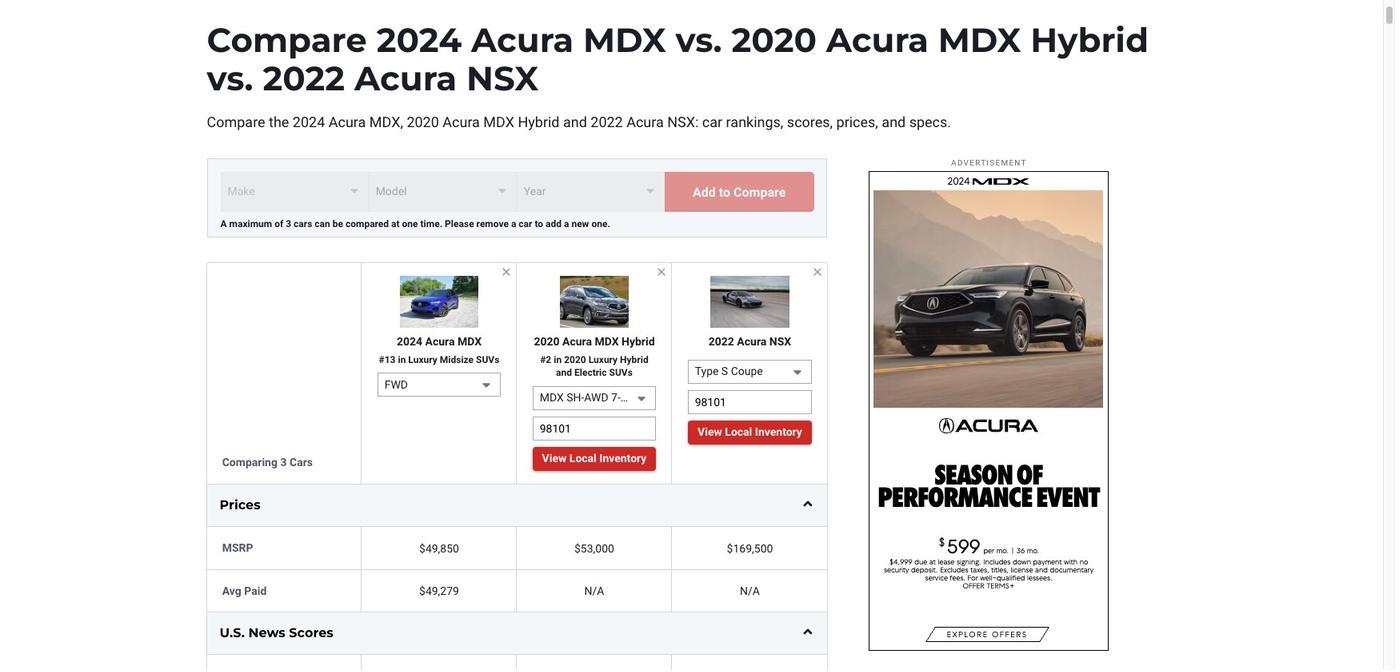 Task type: describe. For each thing, give the bounding box(es) containing it.
inventory for view local inventory button related to zip code text box
[[600, 452, 647, 465]]

2024 inside compare 2024 acura mdx vs. 2020 acura mdx hybrid vs. 2022 acura nsx
[[377, 19, 462, 61]]

cars
[[294, 218, 312, 229]]

scores,
[[787, 113, 833, 130]]

comparing 3 cars
[[222, 456, 313, 469]]

$53,000
[[575, 542, 614, 555]]

electric
[[575, 368, 607, 379]]

in inside 2020 acura mdx hybrid #2 in 2020 luxury hybrid and electric suvs
[[554, 354, 562, 365]]

suvs inside 2020 acura mdx hybrid #2 in 2020 luxury hybrid and electric suvs
[[609, 368, 633, 379]]

nsx:
[[668, 113, 699, 130]]

comparing
[[222, 456, 278, 469]]

luxury inside 2024 acura mdx #13 in luxury midsize suvs
[[408, 354, 438, 365]]

1 n/a from the left
[[585, 585, 604, 598]]

2022 acura nsx image
[[711, 276, 790, 328]]

2024 inside 2024 acura mdx #13 in luxury midsize suvs
[[397, 336, 423, 348]]

remove
[[477, 218, 509, 229]]

avg
[[222, 585, 241, 597]]

and for suvs
[[556, 368, 572, 379]]

2022 acura nsx
[[709, 336, 792, 348]]

prices
[[220, 498, 261, 513]]

2020 acura mdx hybrid image
[[560, 276, 629, 328]]

suvs inside 2024 acura mdx #13 in luxury midsize suvs
[[476, 354, 500, 365]]

advertisement region
[[869, 171, 1109, 651]]

mdx,
[[370, 113, 403, 130]]

2024 acura mdx image
[[400, 276, 478, 328]]

be
[[333, 218, 343, 229]]

2020 acura mdx hybrid link
[[534, 336, 655, 348]]

hybrid for compare 2024 acura mdx vs. 2020 acura mdx hybrid vs. 2022 acura nsx
[[1031, 19, 1149, 61]]

mdx inside 2020 acura mdx hybrid #2 in 2020 luxury hybrid and electric suvs
[[595, 336, 619, 348]]

one
[[402, 218, 418, 229]]

compare 2024 acura mdx vs. 2020 acura mdx hybrid vs. 2022 acura nsx
[[207, 19, 1149, 99]]

0 horizontal spatial vs.
[[207, 58, 253, 99]]

the
[[269, 113, 289, 130]]

one.
[[592, 218, 610, 229]]

msrp
[[222, 542, 253, 554]]

rankings,
[[726, 113, 784, 130]]

compare for compare the 2024 acura mdx, 2020 acura mdx hybrid and 2022 acura nsx: car rankings, scores, prices, and specs.
[[207, 113, 265, 130]]

$169,500
[[727, 542, 773, 555]]

1 horizontal spatial vs.
[[676, 19, 722, 61]]

view local inventory button for zip code text field
[[688, 421, 812, 445]]

view local inventory for view local inventory button related to zip code text box
[[542, 452, 647, 465]]

view for zip code text field's view local inventory button
[[698, 426, 722, 438]]

2 a from the left
[[564, 218, 569, 229]]

2022 for and
[[591, 113, 623, 130]]

#2 in 2020 luxury hybrid and electric suvs link
[[540, 354, 649, 379]]

add
[[693, 185, 716, 200]]

compare for compare 2024 acura mdx vs. 2020 acura mdx hybrid vs. 2022 acura nsx
[[207, 19, 367, 61]]

u.s. news scores
[[220, 626, 333, 641]]

2022 acura nsx link
[[709, 336, 792, 348]]

hybrid for 2020 acura mdx hybrid #2 in 2020 luxury hybrid and electric suvs
[[620, 354, 649, 365]]

inventory for zip code text field's view local inventory button
[[755, 426, 802, 438]]

paid
[[244, 585, 267, 597]]

advertisement
[[952, 158, 1027, 167]]

1 vertical spatial to
[[535, 218, 543, 229]]

Zip Code text field
[[533, 417, 656, 441]]

view local inventory for zip code text field's view local inventory button
[[698, 426, 802, 438]]

specs.
[[910, 113, 951, 130]]

$49,279
[[419, 585, 459, 598]]

local for zip code text field
[[725, 426, 752, 438]]

of
[[275, 218, 283, 229]]

$49,850
[[419, 542, 459, 555]]

time.
[[421, 218, 443, 229]]

2024 acura mdx link
[[397, 336, 482, 348]]



Task type: vqa. For each thing, say whether or not it's contained in the screenshot.
1,193
no



Task type: locate. For each thing, give the bounding box(es) containing it.
in right #2
[[554, 354, 562, 365]]

0 vertical spatial nsx
[[466, 58, 539, 99]]

0 horizontal spatial in
[[398, 354, 406, 365]]

1 horizontal spatial nsx
[[770, 336, 792, 348]]

suvs right the 'electric'
[[609, 368, 633, 379]]

3 left 'cars'
[[280, 456, 287, 469]]

acura inside 2024 acura mdx #13 in luxury midsize suvs
[[425, 336, 455, 348]]

1 horizontal spatial view
[[698, 426, 722, 438]]

car right nsx:
[[702, 113, 723, 130]]

n/a
[[585, 585, 604, 598], [740, 585, 760, 598]]

1 horizontal spatial view local inventory button
[[688, 421, 812, 445]]

1 vertical spatial view local inventory
[[542, 452, 647, 465]]

0 vertical spatial 2022
[[263, 58, 345, 99]]

n/a down $53,000
[[585, 585, 604, 598]]

2 vertical spatial 2024
[[397, 336, 423, 348]]

1 a from the left
[[511, 218, 516, 229]]

inventory down zip code text field
[[755, 426, 802, 438]]

0 horizontal spatial 2022
[[263, 58, 345, 99]]

news
[[249, 626, 286, 641]]

1 horizontal spatial n/a
[[740, 585, 760, 598]]

and inside 2020 acura mdx hybrid #2 in 2020 luxury hybrid and electric suvs
[[556, 368, 572, 379]]

view down zip code text field
[[698, 426, 722, 438]]

please
[[445, 218, 474, 229]]

vs.
[[676, 19, 722, 61], [207, 58, 253, 99]]

view local inventory down zip code text field
[[698, 426, 802, 438]]

u.s. news scores button
[[207, 613, 828, 655]]

midsize
[[440, 354, 474, 365]]

in right #13
[[398, 354, 406, 365]]

luxury inside 2020 acura mdx hybrid #2 in 2020 luxury hybrid and electric suvs
[[589, 354, 618, 365]]

compare
[[207, 19, 367, 61], [207, 113, 265, 130], [734, 185, 786, 200]]

2024
[[377, 19, 462, 61], [293, 113, 325, 130], [397, 336, 423, 348]]

1 horizontal spatial a
[[564, 218, 569, 229]]

prices button
[[207, 485, 828, 526]]

2022 up the
[[263, 58, 345, 99]]

view local inventory button
[[688, 421, 812, 445], [533, 447, 656, 471]]

#2
[[540, 354, 552, 365]]

compared
[[346, 218, 389, 229]]

2022 for vs.
[[263, 58, 345, 99]]

3
[[286, 218, 291, 229], [280, 456, 287, 469]]

0 vertical spatial suvs
[[476, 354, 500, 365]]

cars
[[290, 456, 313, 469]]

view local inventory down zip code text box
[[542, 452, 647, 465]]

0 vertical spatial inventory
[[755, 426, 802, 438]]

2022 inside compare 2024 acura mdx vs. 2020 acura mdx hybrid vs. 2022 acura nsx
[[263, 58, 345, 99]]

2022
[[263, 58, 345, 99], [591, 113, 623, 130], [709, 336, 734, 348]]

inventory down zip code text box
[[600, 452, 647, 465]]

inventory
[[755, 426, 802, 438], [600, 452, 647, 465]]

hybrid inside compare 2024 acura mdx vs. 2020 acura mdx hybrid vs. 2022 acura nsx
[[1031, 19, 1149, 61]]

maximum
[[229, 218, 272, 229]]

luxury up the 'electric'
[[589, 354, 618, 365]]

0 horizontal spatial luxury
[[408, 354, 438, 365]]

0 horizontal spatial view
[[542, 452, 567, 465]]

car
[[702, 113, 723, 130], [519, 218, 532, 229]]

0 horizontal spatial suvs
[[476, 354, 500, 365]]

0 vertical spatial 3
[[286, 218, 291, 229]]

2 n/a from the left
[[740, 585, 760, 598]]

1 horizontal spatial suvs
[[609, 368, 633, 379]]

view local inventory button down zip code text box
[[533, 447, 656, 471]]

a maximum of 3 cars can be compared at one time. please remove a car to add a new one.
[[220, 218, 610, 229]]

to
[[719, 185, 731, 200], [535, 218, 543, 229]]

3 right 'of'
[[286, 218, 291, 229]]

0 horizontal spatial inventory
[[600, 452, 647, 465]]

acura inside 2020 acura mdx hybrid #2 in 2020 luxury hybrid and electric suvs
[[563, 336, 592, 348]]

1 vertical spatial car
[[519, 218, 532, 229]]

2 vertical spatial 2022
[[709, 336, 734, 348]]

a
[[220, 218, 227, 229]]

2024 acura mdx #13 in luxury midsize suvs
[[379, 336, 500, 365]]

prices,
[[837, 113, 879, 130]]

1 in from the left
[[398, 354, 406, 365]]

1 vertical spatial inventory
[[600, 452, 647, 465]]

0 horizontal spatial car
[[519, 218, 532, 229]]

0 vertical spatial compare
[[207, 19, 367, 61]]

1 vertical spatial compare
[[207, 113, 265, 130]]

nsx
[[466, 58, 539, 99], [770, 336, 792, 348]]

a right remove
[[511, 218, 516, 229]]

0 vertical spatial to
[[719, 185, 731, 200]]

1 vertical spatial local
[[570, 452, 597, 465]]

1 luxury from the left
[[408, 354, 438, 365]]

can
[[315, 218, 330, 229]]

luxury down 2024 acura mdx link
[[408, 354, 438, 365]]

1 horizontal spatial car
[[702, 113, 723, 130]]

1 horizontal spatial inventory
[[755, 426, 802, 438]]

2 luxury from the left
[[589, 354, 618, 365]]

view down zip code text box
[[542, 452, 567, 465]]

compare inside compare 2024 acura mdx vs. 2020 acura mdx hybrid vs. 2022 acura nsx
[[207, 19, 367, 61]]

new
[[572, 218, 589, 229]]

u.s.
[[220, 626, 245, 641]]

0 horizontal spatial local
[[570, 452, 597, 465]]

to inside button
[[719, 185, 731, 200]]

0 vertical spatial car
[[702, 113, 723, 130]]

add to compare button
[[665, 172, 814, 212]]

0 vertical spatial view
[[698, 426, 722, 438]]

add
[[546, 218, 562, 229]]

and
[[563, 113, 587, 130], [882, 113, 906, 130], [556, 368, 572, 379]]

0 vertical spatial view local inventory button
[[688, 421, 812, 445]]

mdx
[[583, 19, 666, 61], [938, 19, 1021, 61], [484, 113, 515, 130], [458, 336, 482, 348], [595, 336, 619, 348]]

view local inventory button for zip code text box
[[533, 447, 656, 471]]

hybrid
[[1031, 19, 1149, 61], [518, 113, 560, 130], [622, 336, 655, 348], [620, 354, 649, 365]]

1 horizontal spatial 2022
[[591, 113, 623, 130]]

suvs right midsize
[[476, 354, 500, 365]]

in inside 2024 acura mdx #13 in luxury midsize suvs
[[398, 354, 406, 365]]

car left add
[[519, 218, 532, 229]]

view local inventory
[[698, 426, 802, 438], [542, 452, 647, 465]]

0 horizontal spatial a
[[511, 218, 516, 229]]

local down zip code text field
[[725, 426, 752, 438]]

1 horizontal spatial local
[[725, 426, 752, 438]]

0 horizontal spatial view local inventory button
[[533, 447, 656, 471]]

0 horizontal spatial n/a
[[585, 585, 604, 598]]

hybrid for compare the 2024 acura mdx, 2020 acura mdx hybrid and 2022 acura nsx: car rankings, scores, prices, and specs.
[[518, 113, 560, 130]]

1 vertical spatial suvs
[[609, 368, 633, 379]]

1 vertical spatial view local inventory button
[[533, 447, 656, 471]]

2022 left nsx:
[[591, 113, 623, 130]]

0 vertical spatial local
[[725, 426, 752, 438]]

2022 down 2022 acura nsx image
[[709, 336, 734, 348]]

#13 in luxury midsize suvs link
[[379, 354, 500, 365]]

avg paid
[[222, 585, 267, 597]]

0 horizontal spatial view local inventory
[[542, 452, 647, 465]]

1 horizontal spatial in
[[554, 354, 562, 365]]

view for view local inventory button related to zip code text box
[[542, 452, 567, 465]]

acura
[[471, 19, 574, 61], [826, 19, 929, 61], [354, 58, 457, 99], [329, 113, 366, 130], [443, 113, 480, 130], [627, 113, 664, 130], [425, 336, 455, 348], [563, 336, 592, 348], [737, 336, 767, 348]]

1 vertical spatial 2024
[[293, 113, 325, 130]]

2 horizontal spatial 2022
[[709, 336, 734, 348]]

n/a down $169,500
[[740, 585, 760, 598]]

1 vertical spatial 2022
[[591, 113, 623, 130]]

local
[[725, 426, 752, 438], [570, 452, 597, 465]]

mdx inside 2024 acura mdx #13 in luxury midsize suvs
[[458, 336, 482, 348]]

and for acura
[[563, 113, 587, 130]]

1 horizontal spatial to
[[719, 185, 731, 200]]

1 horizontal spatial view local inventory
[[698, 426, 802, 438]]

Zip Code text field
[[688, 390, 812, 414]]

0 horizontal spatial nsx
[[466, 58, 539, 99]]

2 vertical spatial compare
[[734, 185, 786, 200]]

1 vertical spatial 3
[[280, 456, 287, 469]]

0 vertical spatial view local inventory
[[698, 426, 802, 438]]

a
[[511, 218, 516, 229], [564, 218, 569, 229]]

to right add in the top of the page
[[719, 185, 731, 200]]

scores
[[289, 626, 333, 641]]

2020 acura mdx hybrid #2 in 2020 luxury hybrid and electric suvs
[[534, 336, 655, 379]]

local for zip code text box
[[570, 452, 597, 465]]

view local inventory button down zip code text field
[[688, 421, 812, 445]]

in
[[398, 354, 406, 365], [554, 354, 562, 365]]

compare the 2024 acura mdx, 2020 acura mdx hybrid and 2022 acura nsx: car rankings, scores, prices, and specs.
[[207, 113, 951, 130]]

1 vertical spatial nsx
[[770, 336, 792, 348]]

#13
[[379, 354, 396, 365]]

2 in from the left
[[554, 354, 562, 365]]

0 horizontal spatial to
[[535, 218, 543, 229]]

luxury
[[408, 354, 438, 365], [589, 354, 618, 365]]

at
[[391, 218, 400, 229]]

a right add
[[564, 218, 569, 229]]

add to compare
[[693, 185, 786, 200]]

0 vertical spatial 2024
[[377, 19, 462, 61]]

2020
[[732, 19, 817, 61], [407, 113, 439, 130], [534, 336, 560, 348], [564, 354, 586, 365]]

suvs
[[476, 354, 500, 365], [609, 368, 633, 379]]

2020 inside compare 2024 acura mdx vs. 2020 acura mdx hybrid vs. 2022 acura nsx
[[732, 19, 817, 61]]

1 horizontal spatial luxury
[[589, 354, 618, 365]]

view
[[698, 426, 722, 438], [542, 452, 567, 465]]

local down zip code text box
[[570, 452, 597, 465]]

compare inside button
[[734, 185, 786, 200]]

to left add
[[535, 218, 543, 229]]

nsx inside compare 2024 acura mdx vs. 2020 acura mdx hybrid vs. 2022 acura nsx
[[466, 58, 539, 99]]

1 vertical spatial view
[[542, 452, 567, 465]]



